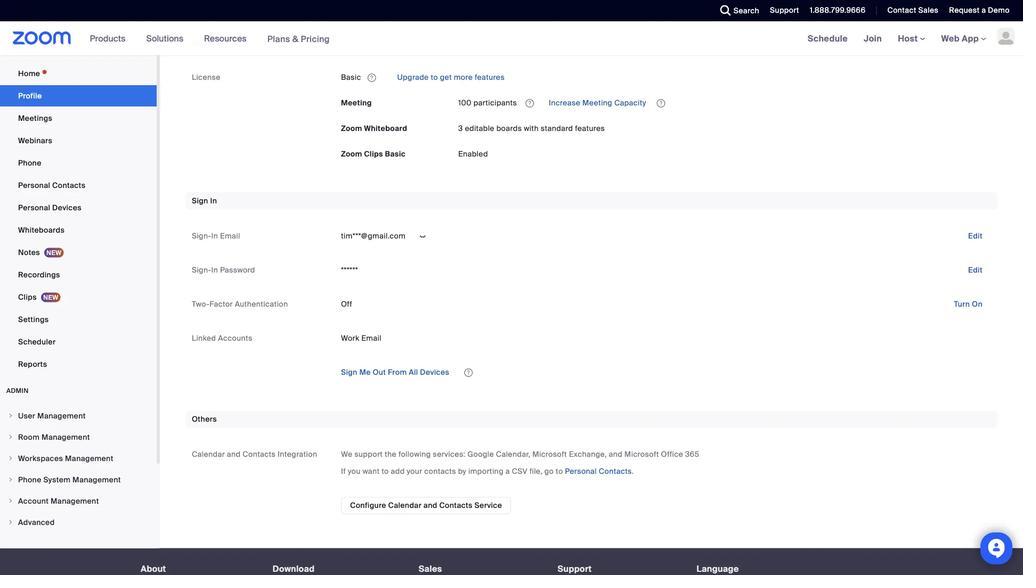 Task type: describe. For each thing, give the bounding box(es) containing it.
1 horizontal spatial sales
[[918, 5, 939, 15]]

go
[[544, 467, 554, 477]]

sign me out from all devices application
[[332, 364, 991, 381]]

in for sign-in password
[[211, 265, 218, 275]]

in for sign in
[[210, 196, 217, 206]]

exchange,
[[569, 450, 607, 460]]

web
[[941, 33, 960, 44]]

the
[[385, 450, 397, 460]]

reports
[[18, 359, 47, 369]]

1.888.799.9666
[[810, 5, 866, 15]]

learn more about signing out from all devices image
[[463, 369, 474, 377]]

linked
[[192, 333, 216, 343]]

phone system management menu item
[[0, 470, 157, 490]]

3 editable boards with standard features
[[458, 123, 605, 133]]

following
[[399, 450, 431, 460]]

zoom whiteboard
[[341, 123, 407, 133]]

application containing 100 participants
[[458, 94, 991, 111]]

file,
[[529, 467, 542, 477]]

edit for password
[[968, 265, 983, 275]]

configure
[[350, 501, 386, 511]]

1 vertical spatial email
[[361, 333, 381, 343]]

365
[[685, 450, 699, 460]]

account for account
[[192, 37, 222, 47]]

user management
[[18, 411, 86, 421]]

and inside button
[[424, 501, 437, 511]]

account for account management
[[18, 496, 49, 506]]

phone for phone system management
[[18, 475, 41, 485]]

office
[[661, 450, 683, 460]]

management down the workspaces management menu item
[[72, 475, 121, 485]]

1.888.799.9666 button up schedule
[[802, 0, 868, 21]]

you
[[348, 467, 361, 477]]

standard
[[541, 123, 573, 133]]

1.888.799.9666 button up schedule link
[[810, 5, 866, 15]]

service
[[474, 501, 502, 511]]

sign me out from all devices
[[341, 368, 449, 378]]

edit button for sign-in password
[[960, 262, 991, 279]]

edit button for sign-in email
[[960, 228, 991, 245]]

configure calendar and contacts service button
[[341, 498, 511, 515]]

devices inside 'link'
[[52, 203, 82, 212]]

license
[[192, 72, 220, 82]]

increase
[[549, 98, 580, 108]]

1 horizontal spatial basic
[[385, 149, 406, 159]]

about link
[[141, 564, 166, 575]]

.
[[632, 467, 634, 477]]

join link
[[856, 21, 890, 55]]

room management menu item
[[0, 427, 157, 447]]

two-factor authentication
[[192, 299, 288, 309]]

personal
[[6, 44, 42, 52]]

advanced
[[18, 518, 55, 527]]

sign- for sign-in password
[[192, 265, 211, 275]]

products button
[[90, 21, 130, 55]]

personal for personal devices
[[18, 203, 50, 212]]

account management
[[18, 496, 99, 506]]

workspaces management
[[18, 454, 113, 463]]

room
[[18, 432, 40, 442]]

pricing
[[301, 33, 330, 44]]

1 horizontal spatial support
[[770, 5, 799, 15]]

0 vertical spatial a
[[982, 5, 986, 15]]

sign for sign in
[[192, 196, 208, 206]]

devices inside button
[[420, 368, 449, 378]]

basic inside application
[[341, 72, 361, 82]]

right image for account
[[7, 498, 14, 504]]

webinars link
[[0, 130, 157, 151]]

solutions
[[146, 33, 183, 44]]

0 vertical spatial personal contacts link
[[0, 175, 157, 196]]

1 horizontal spatial personal contacts link
[[565, 467, 632, 477]]

sign- for sign-in email
[[192, 231, 211, 241]]

0 horizontal spatial calendar
[[192, 450, 225, 460]]

management for account management
[[51, 496, 99, 506]]

edit for email
[[968, 231, 983, 241]]

web app
[[941, 33, 979, 44]]

on
[[972, 299, 983, 309]]

meetings link
[[0, 107, 157, 129]]

integration
[[278, 450, 317, 460]]

sign for sign me out from all devices
[[341, 368, 357, 378]]

phone for phone
[[18, 158, 41, 168]]

management for workspaces management
[[65, 454, 113, 463]]

right image for phone system management
[[7, 477, 14, 483]]

right image for room management
[[7, 434, 14, 441]]

100
[[458, 98, 472, 108]]

calendar inside button
[[388, 501, 422, 511]]

advanced menu item
[[0, 512, 157, 533]]

personal menu menu
[[0, 63, 157, 376]]

two-
[[192, 299, 210, 309]]

support
[[354, 450, 383, 460]]

personal for personal contacts
[[18, 180, 50, 190]]

in for sign-in email
[[211, 231, 218, 241]]

profile
[[18, 91, 42, 101]]

zoom for zoom whiteboard
[[341, 123, 362, 133]]

contacts down exchange,
[[599, 467, 632, 477]]

phone system management
[[18, 475, 121, 485]]

search button
[[712, 0, 762, 21]]

application containing basic
[[341, 69, 991, 86]]

me
[[359, 368, 371, 378]]

0 horizontal spatial a
[[505, 467, 510, 477]]

your
[[407, 467, 422, 477]]

learn more about your license type image
[[366, 74, 377, 81]]

&
[[292, 33, 299, 44]]

clips link
[[0, 287, 157, 308]]

others
[[192, 415, 217, 425]]

personal devices link
[[0, 197, 157, 218]]

features inside application
[[475, 72, 505, 82]]

schedule link
[[800, 21, 856, 55]]

host button
[[898, 33, 925, 44]]

products
[[90, 33, 125, 44]]

search
[[734, 6, 759, 15]]

linked accounts
[[192, 333, 252, 343]]

user
[[18, 411, 35, 421]]

host
[[898, 33, 920, 44]]

add
[[391, 467, 405, 477]]

scheduler link
[[0, 331, 157, 353]]

notes
[[18, 247, 40, 257]]

we
[[341, 450, 352, 460]]

demo
[[988, 5, 1010, 15]]

configure calendar and contacts service
[[350, 501, 502, 511]]

zoom logo image
[[13, 31, 71, 45]]

zoom clips basic
[[341, 149, 406, 159]]

phone link
[[0, 152, 157, 174]]

if you want to add your contacts by importing a csv file, go to personal contacts .
[[341, 467, 634, 477]]

clips inside personal menu menu
[[18, 292, 37, 302]]

room management
[[18, 432, 90, 442]]



Task type: vqa. For each thing, say whether or not it's contained in the screenshot.
MENU BAR
no



Task type: locate. For each thing, give the bounding box(es) containing it.
basic down the whiteboard
[[385, 149, 406, 159]]

home link
[[0, 63, 157, 84]]

1 horizontal spatial to
[[431, 72, 438, 82]]

calendar
[[192, 450, 225, 460], [388, 501, 422, 511]]

1 vertical spatial edit button
[[960, 262, 991, 279]]

sign- up "two-"
[[192, 265, 211, 275]]

capacity
[[614, 98, 646, 108]]

0 vertical spatial right image
[[7, 413, 14, 419]]

0 vertical spatial calendar
[[192, 450, 225, 460]]

0 horizontal spatial meeting
[[341, 98, 372, 108]]

1 vertical spatial edit
[[968, 265, 983, 275]]

0 vertical spatial edit button
[[960, 228, 991, 245]]

features up 100 participants
[[475, 72, 505, 82]]

2 horizontal spatial to
[[556, 467, 563, 477]]

personal contacts link down exchange,
[[565, 467, 632, 477]]

personal up whiteboards
[[18, 203, 50, 212]]

1 right image from the top
[[7, 413, 14, 419]]

calendar down add
[[388, 501, 422, 511]]

2 edit button from the top
[[960, 262, 991, 279]]

learn more about your meeting license image
[[522, 98, 537, 108]]

to left add
[[382, 467, 389, 477]]

features down increase meeting capacity
[[575, 123, 605, 133]]

1 horizontal spatial meeting
[[582, 98, 612, 108]]

settings link
[[0, 309, 157, 330]]

right image inside advanced menu item
[[7, 519, 14, 526]]

personal contacts link up personal devices 'link'
[[0, 175, 157, 196]]

2 vertical spatial in
[[211, 265, 218, 275]]

upgrade to get more features link
[[395, 72, 505, 82]]

support
[[770, 5, 799, 15], [558, 564, 592, 575]]

2 vertical spatial right image
[[7, 477, 14, 483]]

user management menu item
[[0, 406, 157, 426]]

sign
[[192, 196, 208, 206], [341, 368, 357, 378]]

in
[[210, 196, 217, 206], [211, 231, 218, 241], [211, 265, 218, 275]]

from
[[388, 368, 407, 378]]

turn on button
[[945, 296, 991, 313]]

admin menu menu
[[0, 406, 157, 534]]

1 horizontal spatial devices
[[420, 368, 449, 378]]

0 horizontal spatial sales
[[419, 564, 442, 575]]

home
[[18, 68, 40, 78]]

in left password
[[211, 265, 218, 275]]

account up license at the top of page
[[192, 37, 222, 47]]

sign- down sign in
[[192, 231, 211, 241]]

right image for workspaces management
[[7, 455, 14, 462]]

resources button
[[204, 21, 251, 55]]

1 sign- from the top
[[192, 231, 211, 241]]

phone down workspaces
[[18, 475, 41, 485]]

if
[[341, 467, 346, 477]]

product information navigation
[[82, 21, 338, 56]]

1 right image from the top
[[7, 434, 14, 441]]

email right work
[[361, 333, 381, 343]]

services:
[[433, 450, 465, 460]]

admin
[[6, 387, 29, 395]]

1 microsoft from the left
[[532, 450, 567, 460]]

1 meeting from the left
[[341, 98, 372, 108]]

right image
[[7, 434, 14, 441], [7, 455, 14, 462], [7, 477, 14, 483]]

increase meeting capacity link
[[547, 98, 648, 108]]

management down phone system management menu item
[[51, 496, 99, 506]]

right image left workspaces
[[7, 455, 14, 462]]

sign-
[[192, 231, 211, 241], [192, 265, 211, 275]]

plans & pricing
[[267, 33, 330, 44]]

about
[[141, 564, 166, 575]]

right image inside room management menu item
[[7, 434, 14, 441]]

1 horizontal spatial and
[[424, 501, 437, 511]]

sign up sign-in email
[[192, 196, 208, 206]]

0 horizontal spatial sign
[[192, 196, 208, 206]]

personal devices
[[18, 203, 82, 212]]

edit button
[[960, 228, 991, 245], [960, 262, 991, 279]]

2 phone from the top
[[18, 475, 41, 485]]

2 horizontal spatial and
[[609, 450, 622, 460]]

plans & pricing link
[[267, 33, 330, 44], [267, 33, 330, 44]]

0 vertical spatial sign-
[[192, 231, 211, 241]]

work
[[341, 333, 359, 343]]

right image inside account management menu item
[[7, 498, 14, 504]]

1 vertical spatial features
[[575, 123, 605, 133]]

schedule
[[808, 33, 848, 44]]

1 horizontal spatial calendar
[[388, 501, 422, 511]]

to inside application
[[431, 72, 438, 82]]

contacts
[[52, 180, 85, 190], [243, 450, 276, 460], [599, 467, 632, 477], [439, 501, 473, 511]]

2 meeting from the left
[[582, 98, 612, 108]]

0 vertical spatial phone
[[18, 158, 41, 168]]

features
[[475, 72, 505, 82], [575, 123, 605, 133]]

workspaces
[[18, 454, 63, 463]]

whiteboard
[[364, 123, 407, 133]]

1 vertical spatial application
[[458, 94, 991, 111]]

1 horizontal spatial clips
[[364, 149, 383, 159]]

authentication
[[235, 299, 288, 309]]

to right go
[[556, 467, 563, 477]]

100 participants
[[458, 98, 517, 108]]

system
[[43, 475, 71, 485]]

0 horizontal spatial support
[[558, 564, 592, 575]]

2 right image from the top
[[7, 455, 14, 462]]

and
[[227, 450, 241, 460], [609, 450, 622, 460], [424, 501, 437, 511]]

profile picture image
[[997, 28, 1015, 45]]

1 edit button from the top
[[960, 228, 991, 245]]

join
[[864, 33, 882, 44]]

tim***@gmail.com
[[341, 231, 406, 241]]

scheduler
[[18, 337, 56, 347]]

management for user management
[[37, 411, 86, 421]]

1 vertical spatial personal contacts link
[[565, 467, 632, 477]]

contacts left the 'service'
[[439, 501, 473, 511]]

2 sign- from the top
[[192, 265, 211, 275]]

right image for user
[[7, 413, 14, 419]]

webinars
[[18, 135, 52, 145]]

0 horizontal spatial to
[[382, 467, 389, 477]]

phone inside menu item
[[18, 475, 41, 485]]

microsoft up go
[[532, 450, 567, 460]]

upgrade to get more features
[[395, 72, 505, 82]]

basic left the learn more about your license type image
[[341, 72, 361, 82]]

contacts inside personal menu menu
[[52, 180, 85, 190]]

profile link
[[0, 85, 157, 106]]

sign me out from all devices button
[[332, 364, 458, 381]]

0 vertical spatial in
[[210, 196, 217, 206]]

2 right image from the top
[[7, 498, 14, 504]]

boards
[[496, 123, 522, 133]]

reports link
[[0, 354, 157, 375]]

sign inside button
[[341, 368, 357, 378]]

learn more about increasing meeting capacity image
[[653, 98, 668, 108]]

right image left advanced
[[7, 519, 14, 526]]

contacts down the phone link
[[52, 180, 85, 190]]

clips up settings
[[18, 292, 37, 302]]

0 vertical spatial edit
[[968, 231, 983, 241]]

1 vertical spatial clips
[[18, 292, 37, 302]]

0 vertical spatial right image
[[7, 434, 14, 441]]

contacts left the integration
[[243, 450, 276, 460]]

devices right all
[[420, 368, 449, 378]]

calendar down others
[[192, 450, 225, 460]]

all
[[409, 368, 418, 378]]

a
[[982, 5, 986, 15], [505, 467, 510, 477]]

increase meeting capacity
[[547, 98, 648, 108]]

personal contacts link
[[0, 175, 157, 196], [565, 467, 632, 477]]

factor
[[210, 299, 233, 309]]

1 vertical spatial devices
[[420, 368, 449, 378]]

1 vertical spatial zoom
[[341, 149, 362, 159]]

application
[[341, 69, 991, 86], [458, 94, 991, 111]]

0 horizontal spatial features
[[475, 72, 505, 82]]

0 horizontal spatial email
[[220, 231, 240, 241]]

1 vertical spatial calendar
[[388, 501, 422, 511]]

by
[[458, 467, 466, 477]]

1 vertical spatial basic
[[385, 149, 406, 159]]

2 vertical spatial personal
[[565, 467, 597, 477]]

1 phone from the top
[[18, 158, 41, 168]]

zoom for zoom clips basic
[[341, 149, 362, 159]]

0 vertical spatial zoom
[[341, 123, 362, 133]]

0 vertical spatial application
[[341, 69, 991, 86]]

3
[[458, 123, 463, 133]]

0 vertical spatial account
[[192, 37, 222, 47]]

0 horizontal spatial personal contacts link
[[0, 175, 157, 196]]

personal inside personal contacts link
[[18, 180, 50, 190]]

1 horizontal spatial email
[[361, 333, 381, 343]]

banner containing products
[[0, 21, 1023, 56]]

right image left room
[[7, 434, 14, 441]]

0 horizontal spatial account
[[18, 496, 49, 506]]

in up sign-in password
[[211, 231, 218, 241]]

1 zoom from the top
[[341, 123, 362, 133]]

1 vertical spatial sales
[[419, 564, 442, 575]]

phone down webinars
[[18, 158, 41, 168]]

sign left me
[[341, 368, 357, 378]]

zoom down zoom whiteboard
[[341, 149, 362, 159]]

more
[[454, 72, 473, 82]]

3 right image from the top
[[7, 519, 14, 526]]

a left csv
[[505, 467, 510, 477]]

account management menu item
[[0, 491, 157, 511]]

we support the following services: google calendar, microsoft exchange, and microsoft office 365
[[341, 450, 699, 460]]

personal down exchange,
[[565, 467, 597, 477]]

plans
[[267, 33, 290, 44]]

0 vertical spatial clips
[[364, 149, 383, 159]]

0 vertical spatial sign
[[192, 196, 208, 206]]

personal inside personal devices 'link'
[[18, 203, 50, 212]]

google
[[467, 450, 494, 460]]

0 vertical spatial email
[[220, 231, 240, 241]]

off
[[341, 299, 352, 309]]

settings
[[18, 314, 49, 324]]

1 horizontal spatial features
[[575, 123, 605, 133]]

1 horizontal spatial a
[[982, 5, 986, 15]]

0 horizontal spatial and
[[227, 450, 241, 460]]

1 vertical spatial in
[[211, 231, 218, 241]]

contact
[[887, 5, 916, 15]]

in up sign-in email
[[210, 196, 217, 206]]

web app button
[[941, 33, 986, 44]]

2 vertical spatial right image
[[7, 519, 14, 526]]

contact sales link
[[879, 0, 941, 21], [887, 5, 939, 15]]

1 horizontal spatial microsoft
[[624, 450, 659, 460]]

3 right image from the top
[[7, 477, 14, 483]]

sales
[[918, 5, 939, 15], [419, 564, 442, 575]]

a left demo
[[982, 5, 986, 15]]

participants
[[474, 98, 517, 108]]

meeting down the learn more about your license type image
[[341, 98, 372, 108]]

0 vertical spatial basic
[[341, 72, 361, 82]]

to
[[431, 72, 438, 82], [382, 467, 389, 477], [556, 467, 563, 477]]

1 vertical spatial support
[[558, 564, 592, 575]]

2 zoom from the top
[[341, 149, 362, 159]]

want
[[363, 467, 380, 477]]

recordings link
[[0, 264, 157, 285]]

right image inside phone system management menu item
[[7, 477, 14, 483]]

0 vertical spatial devices
[[52, 203, 82, 212]]

personal up personal devices
[[18, 180, 50, 190]]

meetings navigation
[[800, 21, 1023, 56]]

0 horizontal spatial devices
[[52, 203, 82, 212]]

right image left 'user'
[[7, 413, 14, 419]]

sign in
[[192, 196, 217, 206]]

2 edit from the top
[[968, 265, 983, 275]]

0 vertical spatial personal
[[18, 180, 50, 190]]

account
[[192, 37, 222, 47], [18, 496, 49, 506]]

email up sign-in password
[[220, 231, 240, 241]]

0 vertical spatial features
[[475, 72, 505, 82]]

management up the room management
[[37, 411, 86, 421]]

1 vertical spatial sign
[[341, 368, 357, 378]]

clips down zoom whiteboard
[[364, 149, 383, 159]]

meetings
[[18, 113, 52, 123]]

1 vertical spatial right image
[[7, 455, 14, 462]]

notes link
[[0, 242, 157, 263]]

1 vertical spatial phone
[[18, 475, 41, 485]]

calendar and contacts integration
[[192, 450, 317, 460]]

recordings
[[18, 270, 60, 280]]

0 vertical spatial support
[[770, 5, 799, 15]]

right image inside user management menu item
[[7, 413, 14, 419]]

1 edit from the top
[[968, 231, 983, 241]]

1 vertical spatial account
[[18, 496, 49, 506]]

support link
[[762, 0, 802, 21], [770, 5, 799, 15], [558, 564, 592, 575]]

management down room management menu item
[[65, 454, 113, 463]]

management for room management
[[42, 432, 90, 442]]

account up advanced
[[18, 496, 49, 506]]

meeting right increase
[[582, 98, 612, 108]]

1 horizontal spatial account
[[192, 37, 222, 47]]

phone inside personal menu menu
[[18, 158, 41, 168]]

whiteboards link
[[0, 219, 157, 241]]

zoom up the zoom clips basic
[[341, 123, 362, 133]]

devices
[[52, 203, 82, 212], [420, 368, 449, 378]]

editable
[[465, 123, 494, 133]]

management up the workspaces management
[[42, 432, 90, 442]]

whiteboards
[[18, 225, 65, 235]]

1 vertical spatial personal
[[18, 203, 50, 212]]

personal contacts
[[18, 180, 85, 190]]

0 horizontal spatial clips
[[18, 292, 37, 302]]

1 vertical spatial a
[[505, 467, 510, 477]]

clips
[[364, 149, 383, 159], [18, 292, 37, 302]]

0 vertical spatial sales
[[918, 5, 939, 15]]

to left get
[[431, 72, 438, 82]]

workspaces management menu item
[[0, 449, 157, 469]]

account inside menu item
[[18, 496, 49, 506]]

1 vertical spatial sign-
[[192, 265, 211, 275]]

language
[[697, 564, 739, 575]]

microsoft up .
[[624, 450, 659, 460]]

devices up "whiteboards" link
[[52, 203, 82, 212]]

right image
[[7, 413, 14, 419], [7, 498, 14, 504], [7, 519, 14, 526]]

1 horizontal spatial sign
[[341, 368, 357, 378]]

contacts inside button
[[439, 501, 473, 511]]

right image inside the workspaces management menu item
[[7, 455, 14, 462]]

banner
[[0, 21, 1023, 56]]

0 horizontal spatial basic
[[341, 72, 361, 82]]

1 vertical spatial right image
[[7, 498, 14, 504]]

work email
[[341, 333, 381, 343]]

resources
[[204, 33, 247, 44]]

0 horizontal spatial microsoft
[[532, 450, 567, 460]]

right image left system
[[7, 477, 14, 483]]

right image left account management
[[7, 498, 14, 504]]

download link
[[273, 564, 315, 575]]

basic
[[341, 72, 361, 82], [385, 149, 406, 159]]

2 microsoft from the left
[[624, 450, 659, 460]]



